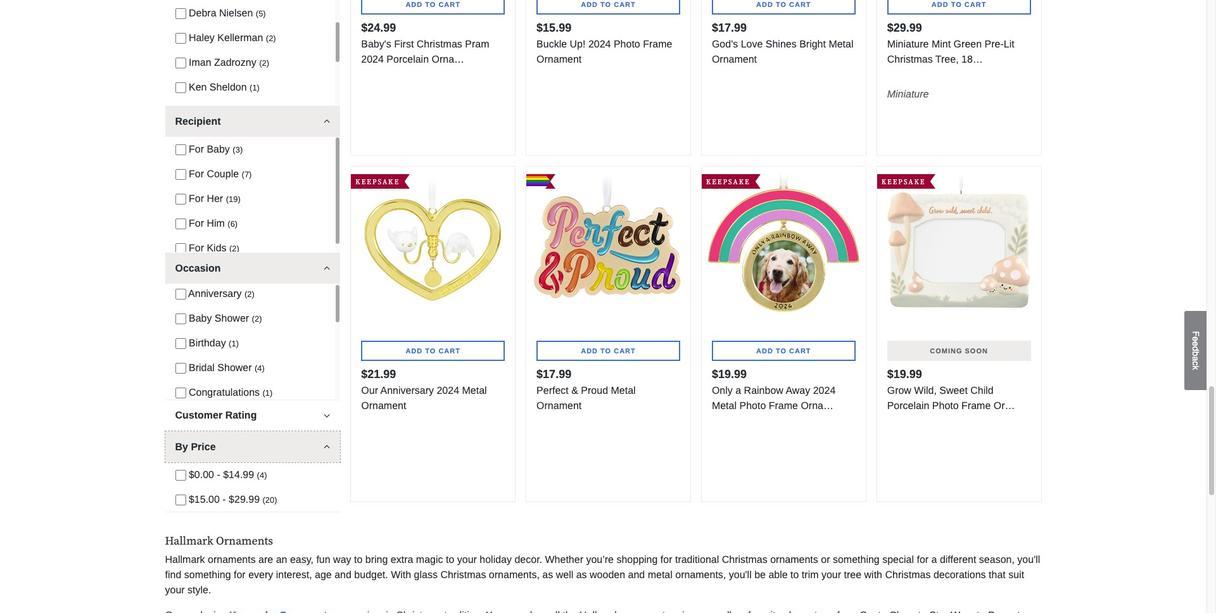 Task type: vqa. For each thing, say whether or not it's contained in the screenshot.
the not within HERE'S TO THE BETTER AND NONE OF THE WORSE! HERE'S TO THE RICHER AND NOT THE REVERSE! HERE'S TO THE GOOD TIMES FOR MANY MORE YEARS. HERE'S TO YOUR MARRIAGE! IN OTHER WORDS... CHEERS!
no



Task type: locate. For each thing, give the bounding box(es) containing it.
ken sheldon (1)
[[189, 82, 260, 92]]

frame
[[643, 39, 672, 49], [769, 400, 798, 411], [961, 400, 991, 411]]

add to cart up the '$15.99 buckle up! 2024 photo frame ornament'
[[581, 1, 636, 8]]

0 horizontal spatial anniversary
[[188, 288, 242, 299]]

shower up congratulations (1)
[[217, 362, 252, 373]]

(7)
[[242, 170, 252, 179]]

Congratulations checkbox
[[175, 388, 186, 398]]

article
[[165, 106, 340, 260], [165, 253, 340, 613], [165, 431, 340, 512]]

every
[[248, 569, 273, 580]]

add to cart button inside $21.99 "article"
[[361, 341, 505, 361]]

cart for the add to cart button within the $29.99 article
[[964, 1, 986, 8]]

1 vertical spatial $17.99
[[536, 368, 571, 380]]

anniversary inside occasion filters element
[[188, 288, 242, 299]]

(2) for kellerman
[[266, 33, 276, 43]]

add to cart up $21.99 our anniversary 2024 metal ornament
[[406, 347, 460, 355]]

anniversary up baby shower (2)
[[188, 288, 242, 299]]

angle down image for occasion
[[324, 263, 330, 273]]

add up mint at the right top of page
[[932, 1, 949, 8]]

wooden
[[590, 569, 625, 580]]

$15.99 article
[[526, 0, 691, 156]]

(4) right $14.99 at bottom
[[257, 470, 267, 480]]

0 horizontal spatial porcelain
[[387, 54, 429, 65]]

0 horizontal spatial ornaments,
[[489, 569, 540, 580]]

add to cart button inside $24.99 article
[[361, 0, 505, 15]]

(2) inside haley kellerman (2)
[[266, 33, 276, 43]]

add to cart button up $24.99 baby's first christmas pram 2024 porcelain orna…
[[361, 0, 505, 15]]

(2) for shower
[[252, 314, 262, 323]]

Birthday checkbox
[[175, 338, 186, 349]]

$17.99 up god's
[[712, 22, 747, 34]]

1 ornaments, from the left
[[489, 569, 540, 580]]

0 horizontal spatial frame
[[643, 39, 672, 49]]

for baby (3)
[[189, 144, 243, 154]]

0 horizontal spatial $29.99
[[229, 494, 260, 505]]

$19.99 inside $19.99 only a rainbow away 2024 metal photo frame orna…
[[712, 368, 747, 380]]

angle down image inside recipient tab
[[324, 116, 330, 127]]

0 vertical spatial hallmark
[[165, 534, 213, 548]]

able
[[768, 569, 788, 580]]

0 horizontal spatial as
[[542, 569, 553, 580]]

customer
[[175, 410, 222, 420]]

christmas
[[417, 39, 462, 49], [887, 54, 933, 65], [722, 554, 767, 565], [440, 569, 486, 580], [885, 569, 931, 580]]

angle down image for customer rating
[[324, 410, 330, 420]]

1 vertical spatial orna…
[[801, 400, 833, 411]]

to up $24.99 baby's first christmas pram 2024 porcelain orna…
[[425, 1, 436, 8]]

our anniversary 2024 metal ornament, image
[[351, 167, 515, 330], [351, 167, 515, 330]]

$24.99 baby's first christmas pram 2024 porcelain orna…
[[361, 22, 489, 65]]

add up $24.99 baby's first christmas pram 2024 porcelain orna…
[[406, 1, 423, 8]]

christmas down mint at the right top of page
[[887, 54, 933, 65]]

1 vertical spatial your
[[821, 569, 841, 580]]

angle down image inside by price tab
[[324, 442, 330, 452]]

section containing debra nielsen
[[165, 0, 340, 613]]

cart up away
[[789, 347, 811, 355]]

love
[[741, 39, 763, 49]]

1 horizontal spatial $19.99 article
[[876, 166, 1042, 502]]

2 as from the left
[[576, 569, 587, 580]]

as left well
[[542, 569, 553, 580]]

(2) down occasion tab
[[244, 289, 255, 299]]

1 vertical spatial anniversary
[[380, 385, 434, 396]]

tab list
[[165, 0, 340, 613]]

0 horizontal spatial a
[[735, 385, 741, 396]]

$24.99 article
[[350, 0, 516, 156]]

$17.99 inside '$17.99 god's love shines bright metal ornament'
[[712, 22, 747, 34]]

$19.99 for $19.99 only a rainbow away 2024 metal photo frame orna…
[[712, 368, 747, 380]]

$29.99
[[887, 22, 922, 34], [229, 494, 260, 505]]

For Kids checkbox
[[175, 243, 186, 254]]

pre-
[[985, 39, 1004, 49]]

2 ornaments from the left
[[770, 554, 818, 565]]

1 angle down image from the top
[[324, 116, 330, 127]]

1 vertical spatial a
[[735, 385, 741, 396]]

ornament down our
[[361, 400, 406, 411]]

shower
[[215, 313, 249, 323], [217, 362, 252, 373]]

1 vertical spatial porcelain
[[887, 400, 929, 411]]

1 horizontal spatial a
[[931, 554, 937, 565]]

cart up $24.99 baby's first christmas pram 2024 porcelain orna…
[[439, 1, 460, 8]]

(2) right zadrozny
[[259, 58, 269, 68]]

0 horizontal spatial -
[[217, 469, 220, 480]]

0 vertical spatial a
[[1191, 356, 1201, 361]]

$17.99 for $17.99 perfect & proud metal ornament
[[536, 368, 571, 380]]

$21.99
[[361, 368, 396, 380]]

christmas up 'be'
[[722, 554, 767, 565]]

ornaments
[[208, 554, 256, 565], [770, 554, 818, 565]]

(2) right "kids"
[[229, 244, 239, 253]]

article containing recipient
[[165, 106, 340, 260]]

a
[[1191, 356, 1201, 361], [735, 385, 741, 396], [931, 554, 937, 565]]

2 for from the top
[[189, 168, 204, 179]]

something up style. on the bottom of page
[[184, 569, 231, 580]]

add to cart up $19.99 only a rainbow away 2024 metal photo frame orna…
[[756, 347, 811, 355]]

0 vertical spatial $17.99 article
[[701, 0, 866, 156]]

(2) right kellerman
[[266, 33, 276, 43]]

1 vertical spatial something
[[184, 569, 231, 580]]

1 horizontal spatial and
[[628, 569, 645, 580]]

add to cart button up the '$15.99 buckle up! 2024 photo frame ornament'
[[536, 0, 680, 15]]

2 horizontal spatial a
[[1191, 356, 1201, 361]]

2024
[[588, 39, 611, 49], [361, 54, 384, 65], [437, 385, 459, 396], [813, 385, 836, 396]]

sheldon
[[210, 82, 247, 92]]

ornaments, down 'traditional' at the bottom of page
[[675, 569, 726, 580]]

a inside button
[[1191, 356, 1201, 361]]

0 vertical spatial (4)
[[255, 363, 265, 373]]

photo down the "sweet"
[[932, 400, 959, 411]]

ornament down buckle
[[536, 54, 582, 65]]

fun
[[316, 554, 330, 565]]

to inside $24.99 article
[[425, 1, 436, 8]]

for for for kids
[[189, 242, 204, 253]]

whether
[[545, 554, 583, 565]]

for for for her
[[189, 193, 204, 204]]

$17.99 article
[[701, 0, 866, 156], [526, 166, 691, 502]]

metal inside $17.99 perfect & proud metal ornament
[[611, 385, 636, 396]]

baby inside recipient filters element
[[207, 144, 230, 154]]

0 vertical spatial orna…
[[432, 54, 464, 65]]

to left trim on the right of page
[[790, 569, 799, 580]]

to up $29.99 miniature mint green pre-lit christmas tree, 18…
[[951, 1, 962, 8]]

christmas down special
[[885, 569, 931, 580]]

add up rainbow
[[756, 347, 773, 355]]

add to cart button inside $15.99 article
[[536, 0, 680, 15]]

2 vertical spatial a
[[931, 554, 937, 565]]

grow
[[887, 385, 911, 396]]

$19.99 inside $19.99 grow wild, sweet child porcelain photo frame or…
[[887, 368, 922, 380]]

your left holiday
[[457, 554, 477, 565]]

add up love
[[756, 1, 773, 8]]

budget.
[[354, 569, 388, 580]]

metal inside $19.99 only a rainbow away 2024 metal photo frame orna…
[[712, 400, 737, 411]]

to inside $15.99 article
[[600, 1, 611, 8]]

angle down image
[[324, 263, 330, 273], [324, 410, 330, 420]]

1 horizontal spatial something
[[833, 554, 880, 565]]

f
[[1191, 331, 1201, 336]]

0 horizontal spatial $19.99 article
[[701, 166, 866, 502]]

1 horizontal spatial as
[[576, 569, 587, 580]]

- right $15.00
[[223, 494, 226, 505]]

2 article from the top
[[165, 253, 340, 613]]

1 vertical spatial miniature
[[887, 89, 929, 99]]

2 $19.99 from the left
[[887, 368, 922, 380]]

0 horizontal spatial something
[[184, 569, 231, 580]]

$24.99
[[361, 22, 396, 34]]

add to cart up $24.99 baby's first christmas pram 2024 porcelain orna…
[[406, 1, 460, 8]]

debra nielsen (5)
[[189, 7, 266, 18]]

(1) inside congratulations (1)
[[263, 388, 273, 398]]

$14.99
[[223, 469, 254, 480]]

cart for the add to cart button above '$17.99 god's love shines bright metal ornament'
[[789, 1, 811, 8]]

(2) inside anniversary (2)
[[244, 289, 255, 299]]

3 for from the top
[[189, 193, 204, 204]]

to up $21.99 our anniversary 2024 metal ornament
[[425, 347, 436, 355]]

1 vertical spatial (4)
[[257, 470, 267, 480]]

$29.99 article
[[876, 0, 1042, 156]]

For Him checkbox
[[175, 219, 186, 229]]

(2) for kids
[[229, 244, 239, 253]]

1 horizontal spatial you'll
[[1017, 554, 1040, 565]]

1 horizontal spatial frame
[[769, 400, 798, 411]]

angle down image
[[324, 116, 330, 127], [324, 442, 330, 452]]

anniversary
[[188, 288, 242, 299], [380, 385, 434, 396]]

1 article from the top
[[165, 106, 340, 260]]

0 horizontal spatial (1)
[[229, 339, 239, 348]]

your down or at bottom
[[821, 569, 841, 580]]

for right the for baby checkbox
[[189, 144, 204, 154]]

shower for bridal shower
[[217, 362, 252, 373]]

orna… inside $24.99 baby's first christmas pram 2024 porcelain orna…
[[432, 54, 464, 65]]

her
[[207, 193, 223, 204]]

2 horizontal spatial frame
[[961, 400, 991, 411]]

kellerman
[[217, 32, 263, 43]]

1 vertical spatial $17.99 article
[[526, 166, 691, 502]]

cart up bright
[[789, 1, 811, 8]]

baby left (3) at left top
[[207, 144, 230, 154]]

1 horizontal spatial (1)
[[250, 83, 260, 92]]

angle down image inside occasion tab
[[324, 263, 330, 273]]

perfect
[[536, 385, 569, 396]]

tab list containing debra nielsen
[[165, 0, 340, 613]]

porcelain down grow at the bottom right of the page
[[887, 400, 929, 411]]

0 vertical spatial your
[[457, 554, 477, 565]]

occasion filters element
[[165, 281, 335, 613]]

to up $19.99 only a rainbow away 2024 metal photo frame orna…
[[776, 347, 787, 355]]

glass
[[414, 569, 438, 580]]

1 horizontal spatial ornaments,
[[675, 569, 726, 580]]

1 vertical spatial -
[[223, 494, 226, 505]]

photo right up!
[[614, 39, 640, 49]]

$29.99 up miniature mint green pre-lit christmas tree, 18… link
[[887, 22, 922, 34]]

for
[[660, 554, 672, 565], [917, 554, 929, 565], [234, 569, 246, 580]]

0 vertical spatial miniature
[[887, 39, 929, 49]]

add to cart inside $21.99 "article"
[[406, 347, 460, 355]]

couple
[[207, 168, 239, 179]]

1 $19.99 from the left
[[712, 368, 747, 380]]

2 e from the top
[[1191, 341, 1201, 346]]

1 horizontal spatial $17.99 article
[[701, 0, 866, 156]]

(4)
[[255, 363, 265, 373], [257, 470, 267, 480]]

perfect & proud metal ornament, image
[[526, 167, 690, 330], [526, 167, 690, 330]]

christmas right first
[[417, 39, 462, 49]]

4 for from the top
[[189, 218, 204, 228]]

For Couple checkbox
[[175, 169, 186, 180]]

angle down image inside customer rating tab
[[324, 410, 330, 420]]

add to cart button up $21.99 our anniversary 2024 metal ornament
[[361, 341, 505, 361]]

0 vertical spatial baby
[[207, 144, 230, 154]]

0 vertical spatial -
[[217, 469, 220, 480]]

shower down anniversary (2)
[[215, 313, 249, 323]]

0 vertical spatial porcelain
[[387, 54, 429, 65]]

$19.99 up only
[[712, 368, 747, 380]]

porcelain
[[387, 54, 429, 65], [887, 400, 929, 411]]

ornaments down ornaments
[[208, 554, 256, 565]]

for right for him checkbox
[[189, 218, 204, 228]]

magic
[[416, 554, 443, 565]]

1 vertical spatial baby
[[189, 313, 212, 323]]

for
[[189, 144, 204, 154], [189, 168, 204, 179], [189, 193, 204, 204], [189, 218, 204, 228], [189, 242, 204, 253]]

1 for from the top
[[189, 144, 204, 154]]

frame inside $19.99 grow wild, sweet child porcelain photo frame or…
[[961, 400, 991, 411]]

add up up!
[[581, 1, 598, 8]]

ornament inside $21.99 our anniversary 2024 metal ornament
[[361, 400, 406, 411]]

2 angle down image from the top
[[324, 410, 330, 420]]

to
[[354, 554, 362, 565], [446, 554, 454, 565], [790, 569, 799, 580]]

easy,
[[290, 554, 313, 565]]

2024 inside the '$15.99 buckle up! 2024 photo frame ornament'
[[588, 39, 611, 49]]

2 vertical spatial your
[[165, 584, 185, 595]]

cart inside $21.99 "article"
[[439, 347, 460, 355]]

as
[[542, 569, 553, 580], [576, 569, 587, 580]]

add up $17.99 perfect & proud metal ornament
[[581, 347, 598, 355]]

0 horizontal spatial $17.99 article
[[526, 166, 691, 502]]

ornament down god's
[[712, 54, 757, 65]]

to right way
[[354, 554, 362, 565]]

$29.99 down $14.99 at bottom
[[229, 494, 260, 505]]

baby right the baby shower option
[[189, 313, 212, 323]]

sweet
[[939, 385, 968, 396]]

decorations
[[933, 569, 986, 580]]

you're
[[586, 554, 614, 565]]

and
[[335, 569, 351, 580], [628, 569, 645, 580]]

mint
[[932, 39, 951, 49]]

1 horizontal spatial your
[[457, 554, 477, 565]]

ornaments, down decor.
[[489, 569, 540, 580]]

you'll up suit
[[1017, 554, 1040, 565]]

hallmark
[[165, 534, 213, 548], [165, 554, 205, 565]]

1 horizontal spatial ornaments
[[770, 554, 818, 565]]

e up the d
[[1191, 336, 1201, 341]]

1 vertical spatial angle down image
[[324, 442, 330, 452]]

1 horizontal spatial for
[[660, 554, 672, 565]]

a inside $19.99 only a rainbow away 2024 metal photo frame orna…
[[735, 385, 741, 396]]

product list element
[[350, 0, 1042, 502]]

debra
[[189, 7, 216, 18]]

1 vertical spatial (1)
[[229, 339, 239, 348]]

and down way
[[335, 569, 351, 580]]

$17.99 inside $17.99 perfect & proud metal ornament
[[536, 368, 571, 380]]

angle down image for $14.99
[[324, 442, 330, 452]]

christmas inside $29.99 miniature mint green pre-lit christmas tree, 18…
[[887, 54, 933, 65]]

$17.99
[[712, 22, 747, 34], [536, 368, 571, 380]]

$0.00 - $14.99 (4)
[[189, 469, 267, 480]]

0 vertical spatial anniversary
[[188, 288, 242, 299]]

cart inside $24.99 article
[[439, 1, 460, 8]]

porcelain down first
[[387, 54, 429, 65]]

1 vertical spatial angle down image
[[324, 410, 330, 420]]

cart for the add to cart button above proud on the bottom of page
[[614, 347, 636, 355]]

2 horizontal spatial photo
[[932, 400, 959, 411]]

porcelain inside $19.99 grow wild, sweet child porcelain photo frame or…
[[887, 400, 929, 411]]

1 ornaments from the left
[[208, 554, 256, 565]]

1 angle down image from the top
[[324, 263, 330, 273]]

1 horizontal spatial -
[[223, 494, 226, 505]]

metal
[[829, 39, 853, 49], [462, 385, 487, 396], [611, 385, 636, 396], [712, 400, 737, 411]]

0 vertical spatial shower
[[215, 313, 249, 323]]

$17.99 up perfect
[[536, 368, 571, 380]]

1 horizontal spatial $19.99
[[887, 368, 922, 380]]

$29.99 inside by price filters element
[[229, 494, 260, 505]]

as right well
[[576, 569, 587, 580]]

add to cart up $29.99 miniature mint green pre-lit christmas tree, 18…
[[932, 1, 986, 8]]

1 vertical spatial hallmark
[[165, 554, 205, 565]]

0 vertical spatial you'll
[[1017, 554, 1040, 565]]

f e e d b a c k button
[[1184, 311, 1207, 390]]

a left different
[[931, 554, 937, 565]]

0 vertical spatial angle down image
[[324, 116, 330, 127]]

for kids (2)
[[189, 242, 239, 253]]

you'll
[[1017, 554, 1040, 565], [729, 569, 752, 580]]

(2) inside for kids (2)
[[229, 244, 239, 253]]

section
[[165, 0, 340, 613]]

5 for from the top
[[189, 242, 204, 253]]

2 and from the left
[[628, 569, 645, 580]]

$17.99 perfect & proud metal ornament
[[536, 368, 636, 411]]

ornaments up trim on the right of page
[[770, 554, 818, 565]]

2 horizontal spatial (1)
[[263, 388, 273, 398]]

$19.99
[[712, 368, 747, 380], [887, 368, 922, 380]]

photo down rainbow
[[739, 400, 766, 411]]

baby shower (2)
[[189, 313, 262, 323]]

0 vertical spatial $29.99
[[887, 22, 922, 34]]

0 horizontal spatial orna…
[[432, 54, 464, 65]]

1 horizontal spatial $17.99
[[712, 22, 747, 34]]

iman zadrozny (2)
[[189, 57, 269, 68]]

for right for kids "option"
[[189, 242, 204, 253]]

(6)
[[228, 219, 238, 228]]

add inside $15.99 article
[[581, 1, 598, 8]]

3 article from the top
[[165, 431, 340, 512]]

1 horizontal spatial orna…
[[801, 400, 833, 411]]

by price
[[175, 441, 216, 452]]

0 horizontal spatial photo
[[614, 39, 640, 49]]

(1) up customer rating tab
[[263, 388, 273, 398]]

(1) inside birthday (1)
[[229, 339, 239, 348]]

orna…
[[432, 54, 464, 65], [801, 400, 833, 411]]

add to cart
[[406, 1, 460, 8], [581, 1, 636, 8], [756, 1, 811, 8], [932, 1, 986, 8], [406, 347, 460, 355], [581, 347, 636, 355], [756, 347, 811, 355]]

2 angle down image from the top
[[324, 442, 330, 452]]

0 horizontal spatial you'll
[[729, 569, 752, 580]]

child
[[970, 385, 994, 396]]

add to cart inside $24.99 article
[[406, 1, 460, 8]]

to up proud on the bottom of page
[[600, 347, 611, 355]]

(2) down anniversary (2)
[[252, 314, 262, 323]]

to up the '$15.99 buckle up! 2024 photo frame ornament'
[[600, 1, 611, 8]]

for her (19)
[[189, 193, 241, 204]]

0 vertical spatial angle down image
[[324, 263, 330, 273]]

cart inside $29.99 article
[[964, 1, 986, 8]]

1 vertical spatial shower
[[217, 362, 252, 373]]

e up b
[[1191, 341, 1201, 346]]

grow wild, sweet child porcelain photo frame ornament, image
[[877, 167, 1041, 330], [877, 167, 1041, 330]]

your down find
[[165, 584, 185, 595]]

1 horizontal spatial porcelain
[[887, 400, 929, 411]]

add inside $29.99 article
[[932, 1, 949, 8]]

2 hallmark from the top
[[165, 554, 205, 565]]

0 horizontal spatial $17.99
[[536, 368, 571, 380]]

for up the metal
[[660, 554, 672, 565]]

and down shopping
[[628, 569, 645, 580]]

(1) right sheldon
[[250, 83, 260, 92]]

ornaments
[[216, 534, 273, 548]]

add up $21.99 our anniversary 2024 metal ornament
[[406, 347, 423, 355]]

2 horizontal spatial for
[[917, 554, 929, 565]]

for right for her option
[[189, 193, 204, 204]]

something up tree
[[833, 554, 880, 565]]

extra
[[391, 554, 413, 565]]

1 horizontal spatial $29.99
[[887, 22, 922, 34]]

bring
[[365, 554, 388, 565]]

1 horizontal spatial anniversary
[[380, 385, 434, 396]]

cart up green
[[964, 1, 986, 8]]

add
[[406, 1, 423, 8], [581, 1, 598, 8], [756, 1, 773, 8], [932, 1, 949, 8], [406, 347, 423, 355], [581, 347, 598, 355], [756, 347, 773, 355]]

(4) up congratulations (1)
[[255, 363, 265, 373]]

$19.99 grow wild, sweet child porcelain photo frame or…
[[887, 368, 1015, 411]]

add inside $21.99 "article"
[[406, 347, 423, 355]]

photo inside $19.99 only a rainbow away 2024 metal photo frame orna…
[[739, 400, 766, 411]]

(2) inside iman zadrozny (2)
[[259, 58, 269, 68]]

2 vertical spatial (1)
[[263, 388, 273, 398]]

article containing occasion
[[165, 253, 340, 613]]

cart for the add to cart button above $19.99 only a rainbow away 2024 metal photo frame orna…
[[789, 347, 811, 355]]

cart up $21.99 our anniversary 2024 metal ornament
[[439, 347, 460, 355]]

For Baby checkbox
[[175, 144, 186, 155]]

cart inside $15.99 article
[[614, 1, 636, 8]]

only a rainbow away 2024 metal photo frame ornament, image
[[702, 167, 866, 330], [702, 167, 866, 330]]

cart up perfect & proud metal ornament link
[[614, 347, 636, 355]]

0 horizontal spatial for
[[234, 569, 246, 580]]

him
[[207, 218, 225, 228]]

add to cart button up $29.99 miniature mint green pre-lit christmas tree, 18…
[[887, 0, 1031, 15]]

- for $0.00
[[217, 469, 220, 480]]

be
[[754, 569, 766, 580]]

iman
[[189, 57, 211, 68]]

- right $0.00 at the bottom
[[217, 469, 220, 480]]

(2) inside baby shower (2)
[[252, 314, 262, 323]]

1 horizontal spatial to
[[446, 554, 454, 565]]

$19.99 article
[[701, 166, 866, 502], [876, 166, 1042, 502]]

for right for couple checkbox
[[189, 168, 204, 179]]

(4) inside $0.00 - $14.99 (4)
[[257, 470, 267, 480]]

to right magic
[[446, 554, 454, 565]]

anniversary down $21.99 on the bottom of page
[[380, 385, 434, 396]]

for him (6)
[[189, 218, 238, 228]]

christmas inside $24.99 baby's first christmas pram 2024 porcelain orna…
[[417, 39, 462, 49]]

wild,
[[914, 385, 937, 396]]

add to cart button inside $29.99 article
[[887, 0, 1031, 15]]

for left every
[[234, 569, 246, 580]]

a right only
[[735, 385, 741, 396]]

baby
[[207, 144, 230, 154], [189, 313, 212, 323]]

occasion
[[175, 263, 221, 273]]

0 horizontal spatial and
[[335, 569, 351, 580]]

0 vertical spatial something
[[833, 554, 880, 565]]

shines
[[766, 39, 797, 49]]

0 horizontal spatial $19.99
[[712, 368, 747, 380]]

a up k
[[1191, 356, 1201, 361]]

$19.99 up grow at the bottom right of the page
[[887, 368, 922, 380]]

style.
[[188, 584, 211, 595]]

1 vertical spatial $29.99
[[229, 494, 260, 505]]

0 vertical spatial $17.99
[[712, 22, 747, 34]]

cart up the '$15.99 buckle up! 2024 photo frame ornament'
[[614, 1, 636, 8]]

ornament down perfect
[[536, 400, 582, 411]]

0 horizontal spatial ornaments
[[208, 554, 256, 565]]

1 miniature from the top
[[887, 39, 929, 49]]

1 horizontal spatial photo
[[739, 400, 766, 411]]

(1) for birthday
[[229, 339, 239, 348]]

0 vertical spatial (1)
[[250, 83, 260, 92]]



Task type: describe. For each thing, give the bounding box(es) containing it.
For Her checkbox
[[175, 194, 186, 205]]

age
[[315, 569, 332, 580]]

zadrozny
[[214, 57, 256, 68]]

2024 inside $24.99 baby's first christmas pram 2024 porcelain orna…
[[361, 54, 384, 65]]

congratulations (1)
[[189, 387, 273, 398]]

artist filters element
[[165, 0, 335, 223]]

Haley Kellerman checkbox
[[175, 33, 186, 44]]

recipient tab
[[165, 106, 340, 137]]

metal
[[648, 569, 672, 580]]

for for for couple
[[189, 168, 204, 179]]

(2) for zadrozny
[[259, 58, 269, 68]]

trim
[[802, 569, 819, 580]]

metal inside '$17.99 god's love shines bright metal ornament'
[[829, 39, 853, 49]]

or…
[[994, 400, 1015, 411]]

different
[[940, 554, 976, 565]]

christmas down holiday
[[440, 569, 486, 580]]

2 horizontal spatial to
[[790, 569, 799, 580]]

0 horizontal spatial your
[[165, 584, 185, 595]]

Iman Zadrozny checkbox
[[175, 58, 186, 68]]

$15.99 buckle up! 2024 photo frame ornament
[[536, 22, 672, 65]]

birthday (1)
[[189, 337, 239, 348]]

to inside $21.99 "article"
[[425, 347, 436, 355]]

baby's first christmas pram 2024 porcelain orna… link
[[361, 37, 505, 67]]

add to cart up proud on the bottom of page
[[581, 347, 636, 355]]

only
[[712, 385, 733, 396]]

Anniversary checkbox
[[175, 289, 186, 300]]

add inside $24.99 article
[[406, 1, 423, 8]]

find
[[165, 569, 181, 580]]

traditional
[[675, 554, 719, 565]]

frame inside the '$15.99 buckle up! 2024 photo frame ornament'
[[643, 39, 672, 49]]

article containing by price
[[165, 431, 340, 512]]

a inside hallmark ornaments hallmark ornaments are an easy, fun way to bring extra magic to your holiday decor. whether you're shopping for traditional christmas ornaments or something special for a different season, you'll find something for every interest, age and budget. with glass christmas ornaments, as well as wooden and metal ornaments, you'll be able to trim your tree with christmas decorations that suit your style.
[[931, 554, 937, 565]]

$19.99 only a rainbow away 2024 metal photo frame orna…
[[712, 368, 836, 411]]

by price filters element
[[165, 462, 340, 512]]

way
[[333, 554, 351, 565]]

holiday
[[480, 554, 512, 565]]

that
[[989, 569, 1006, 580]]

miniature mint green pre-lit christmas tree, 18… link
[[887, 37, 1031, 67]]

congratulations
[[189, 387, 260, 398]]

2024 inside $19.99 only a rainbow away 2024 metal photo frame orna…
[[813, 385, 836, 396]]

Ken Sheldon checkbox
[[175, 82, 186, 93]]

$15.00 - $29.99 (20)
[[189, 494, 277, 505]]

are
[[258, 554, 273, 565]]

Baby Shower checkbox
[[175, 314, 186, 324]]

green
[[954, 39, 982, 49]]

anniversary (2)
[[188, 288, 255, 299]]

$29.99 miniature mint green pre-lit christmas tree, 18…
[[887, 22, 1014, 65]]

2 horizontal spatial your
[[821, 569, 841, 580]]

for couple (7)
[[189, 168, 252, 179]]

0 horizontal spatial to
[[354, 554, 362, 565]]

(1) for congratulations
[[263, 388, 273, 398]]

by price tab
[[165, 431, 340, 462]]

2 ornaments, from the left
[[675, 569, 726, 580]]

1 vertical spatial you'll
[[729, 569, 752, 580]]

shopping
[[617, 554, 658, 565]]

decor.
[[515, 554, 542, 565]]

$15.00
[[189, 494, 220, 505]]

2 $19.99 article from the left
[[876, 166, 1042, 502]]

add to cart button up $19.99 only a rainbow away 2024 metal photo frame orna…
[[712, 341, 855, 361]]

1 e from the top
[[1191, 336, 1201, 341]]

18…
[[961, 54, 983, 65]]

$15.00 - $29.99 checkbox
[[175, 495, 186, 505]]

grow wild, sweet child porcelain photo frame or… link
[[887, 383, 1031, 413]]

d
[[1191, 346, 1201, 351]]

ornament inside '$17.99 god's love shines bright metal ornament'
[[712, 54, 757, 65]]

ornament inside $17.99 perfect & proud metal ornament
[[536, 400, 582, 411]]

f e e d b a c k
[[1191, 331, 1201, 370]]

hallmark ornaments hallmark ornaments are an easy, fun way to bring extra magic to your holiday decor. whether you're shopping for traditional christmas ornaments or something special for a different season, you'll find something for every interest, age and budget. with glass christmas ornaments, as well as wooden and metal ornaments, you'll be able to trim your tree with christmas decorations that suit your style.
[[165, 534, 1040, 595]]

add to cart inside $29.99 article
[[932, 1, 986, 8]]

(20)
[[263, 495, 277, 505]]

Debra Nielsen checkbox
[[175, 8, 186, 19]]

$17.99 for $17.99 god's love shines bright metal ornament
[[712, 22, 747, 34]]

an
[[276, 554, 287, 565]]

pram
[[465, 39, 489, 49]]

photo inside $19.99 grow wild, sweet child porcelain photo frame or…
[[932, 400, 959, 411]]

well
[[556, 569, 573, 580]]

with
[[864, 569, 882, 580]]

ornament inside the '$15.99 buckle up! 2024 photo frame ornament'
[[536, 54, 582, 65]]

cart for the add to cart button inside the $15.99 article
[[614, 1, 636, 8]]

(3)
[[233, 145, 243, 154]]

proud
[[581, 385, 608, 396]]

to up '$17.99 god's love shines bright metal ornament'
[[776, 1, 787, 8]]

1 $19.99 article from the left
[[701, 166, 866, 502]]

$17.99 god's love shines bright metal ornament
[[712, 22, 853, 65]]

cart for the add to cart button within the $21.99 "article"
[[439, 347, 460, 355]]

miniature inside $29.99 miniature mint green pre-lit christmas tree, 18…
[[887, 39, 929, 49]]

Bridal Shower checkbox
[[175, 363, 186, 374]]

bright
[[799, 39, 826, 49]]

recipient filters element
[[165, 137, 335, 260]]

first
[[394, 39, 414, 49]]

rainbow
[[744, 385, 783, 396]]

god's
[[712, 39, 738, 49]]

customer rating
[[175, 410, 257, 420]]

b
[[1191, 351, 1201, 356]]

&
[[571, 385, 578, 396]]

c
[[1191, 361, 1201, 365]]

2 miniature from the top
[[887, 89, 929, 99]]

$29.99 inside $29.99 miniature mint green pre-lit christmas tree, 18…
[[887, 22, 922, 34]]

1 and from the left
[[335, 569, 351, 580]]

(1) inside ken sheldon (1)
[[250, 83, 260, 92]]

god's love shines bright metal ornament link
[[712, 37, 855, 67]]

nielsen
[[219, 7, 253, 18]]

to inside $29.99 article
[[951, 1, 962, 8]]

1 as from the left
[[542, 569, 553, 580]]

baby inside occasion filters element
[[189, 313, 212, 323]]

tree
[[844, 569, 861, 580]]

$21.99 article
[[350, 166, 516, 502]]

add to cart button up proud on the bottom of page
[[536, 341, 680, 361]]

$21.99 our anniversary 2024 metal ornament
[[361, 368, 487, 411]]

(5)
[[256, 9, 266, 18]]

buckle
[[536, 39, 567, 49]]

bridal shower (4)
[[189, 362, 265, 373]]

angle down image for (3)
[[324, 116, 330, 127]]

our anniversary 2024 metal ornament link
[[361, 383, 505, 413]]

frame inside $19.99 only a rainbow away 2024 metal photo frame orna…
[[769, 400, 798, 411]]

add to cart button up '$17.99 god's love shines bright metal ornament'
[[712, 0, 855, 15]]

customer rating tab
[[165, 399, 340, 431]]

interest,
[[276, 569, 312, 580]]

1 hallmark from the top
[[165, 534, 213, 548]]

shower for baby shower
[[215, 313, 249, 323]]

special
[[882, 554, 914, 565]]

- for $15.00
[[223, 494, 226, 505]]

perfect & proud metal ornament link
[[536, 383, 680, 413]]

for for for baby
[[189, 144, 204, 154]]

orna… inside $19.99 only a rainbow away 2024 metal photo frame orna…
[[801, 400, 833, 411]]

only a rainbow away 2024 metal photo frame orna… link
[[712, 383, 855, 413]]

add to cart inside $15.99 article
[[581, 1, 636, 8]]

for for for him
[[189, 218, 204, 228]]

ken
[[189, 82, 207, 92]]

(4) inside bridal shower (4)
[[255, 363, 265, 373]]

add to cart up '$17.99 god's love shines bright metal ornament'
[[756, 1, 811, 8]]

metal inside $21.99 our anniversary 2024 metal ornament
[[462, 385, 487, 396]]

$0.00 - $14.99 checkbox
[[175, 470, 186, 481]]

birthday
[[189, 337, 226, 348]]

(19)
[[226, 194, 241, 204]]

by
[[175, 441, 188, 452]]

photo inside the '$15.99 buckle up! 2024 photo frame ornament'
[[614, 39, 640, 49]]

buckle up! 2024 photo frame ornament link
[[536, 37, 680, 67]]

2024 inside $21.99 our anniversary 2024 metal ornament
[[437, 385, 459, 396]]

$19.99 for $19.99 grow wild, sweet child porcelain photo frame or…
[[887, 368, 922, 380]]

suit
[[1008, 569, 1024, 580]]

k
[[1191, 365, 1201, 370]]

porcelain inside $24.99 baby's first christmas pram 2024 porcelain orna…
[[387, 54, 429, 65]]

occasion tab
[[165, 253, 340, 284]]

anniversary inside $21.99 our anniversary 2024 metal ornament
[[380, 385, 434, 396]]

cart for the add to cart button within the $24.99 article
[[439, 1, 460, 8]]

price
[[191, 441, 216, 452]]

$0.00
[[189, 469, 214, 480]]

haley kellerman (2)
[[189, 32, 276, 43]]

season,
[[979, 554, 1015, 565]]

bridal
[[189, 362, 215, 373]]

baby's
[[361, 39, 391, 49]]



